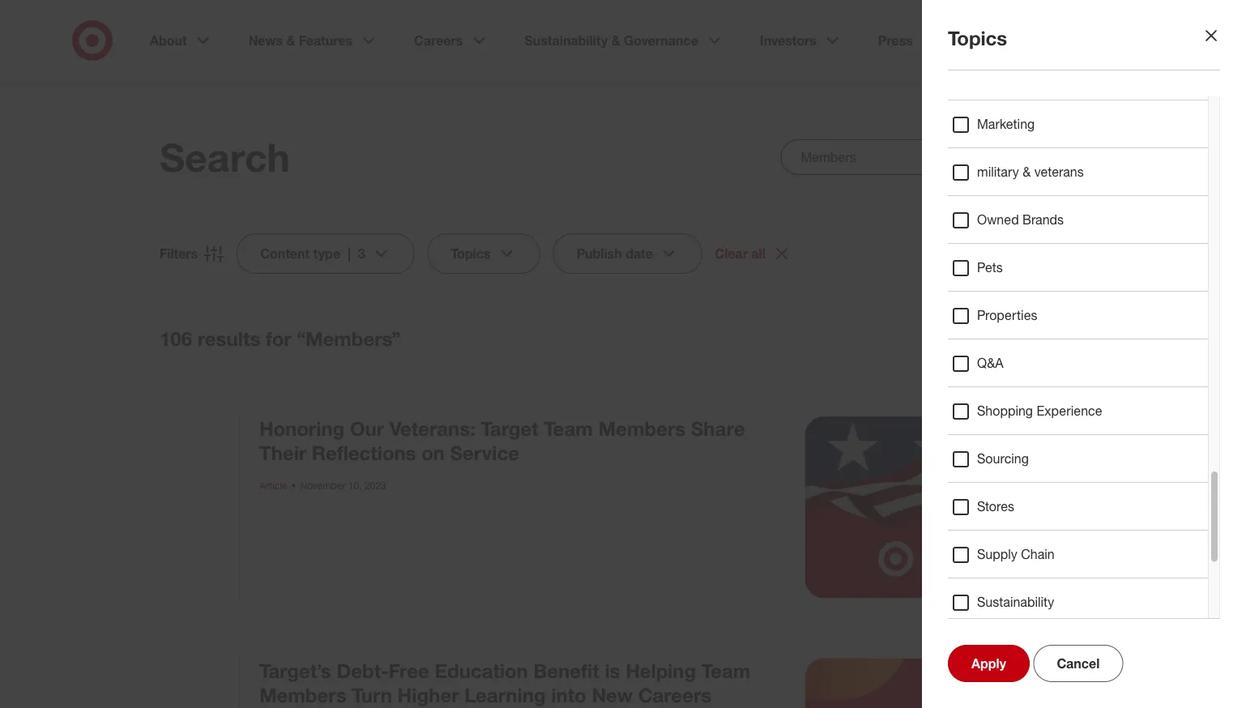 Task type: locate. For each thing, give the bounding box(es) containing it.
marketing
[[978, 116, 1036, 132]]

is
[[605, 659, 621, 683]]

turn
[[352, 683, 392, 707]]

clear all
[[716, 246, 766, 261]]

honoring
[[259, 417, 345, 441]]

team
[[544, 417, 593, 441], [702, 659, 751, 683]]

into
[[552, 683, 587, 707]]

Shopping Experience checkbox
[[952, 402, 971, 422]]

0 vertical spatial topics
[[949, 26, 1008, 50]]

0 horizontal spatial members
[[259, 683, 347, 707]]

publish
[[577, 246, 622, 261]]

0 horizontal spatial topics
[[451, 246, 491, 261]]

supply
[[978, 546, 1018, 562]]

0 horizontal spatial team
[[544, 417, 593, 441]]

shopping
[[978, 403, 1034, 419]]

apply
[[972, 656, 1007, 672]]

article link
[[259, 480, 287, 492]]

team right target
[[544, 417, 593, 441]]

publish date button
[[553, 234, 703, 274]]

Owned Brands checkbox
[[952, 211, 971, 230]]

Sourcing checkbox
[[952, 450, 971, 469]]

Marketing checkbox
[[952, 115, 971, 135]]

experience
[[1037, 403, 1103, 419]]

owned
[[978, 212, 1020, 227]]

benefit
[[534, 659, 600, 683]]

cancel button
[[1034, 645, 1124, 683]]

1 horizontal spatial team
[[702, 659, 751, 683]]

"members"
[[297, 327, 401, 351]]

0 vertical spatial team
[[544, 417, 593, 441]]

members inside target's debt-free education benefit is helping team members turn higher learning into new careers
[[259, 683, 347, 707]]

filters
[[160, 246, 198, 261]]

brands
[[1023, 212, 1065, 227]]

a graphic of a red, white and blue flag with white stars and the target logo. image
[[806, 417, 988, 599]]

1 vertical spatial team
[[702, 659, 751, 683]]

1 horizontal spatial members
[[599, 417, 686, 441]]

Q&A checkbox
[[952, 354, 971, 374]]

topics dialog
[[0, 0, 1247, 709]]

0 vertical spatial members
[[599, 417, 686, 441]]

10,
[[348, 480, 362, 492]]

106 results for "members"
[[160, 327, 401, 351]]

military
[[978, 164, 1020, 180]]

cancel
[[1058, 656, 1101, 672]]

topics inside button
[[451, 246, 491, 261]]

team up careers
[[702, 659, 751, 683]]

for
[[266, 327, 292, 351]]

sustainability
[[978, 594, 1055, 610]]

members left share
[[599, 417, 686, 441]]

clear
[[716, 246, 748, 261]]

on
[[422, 441, 445, 465]]

1 vertical spatial topics
[[451, 246, 491, 261]]

q&a
[[978, 355, 1004, 371]]

Search search field
[[781, 139, 1087, 175]]

1 vertical spatial members
[[259, 683, 347, 707]]

members
[[599, 417, 686, 441], [259, 683, 347, 707]]

apply button
[[949, 645, 1030, 683]]

members down target's
[[259, 683, 347, 707]]

learning
[[465, 683, 546, 707]]

service
[[450, 441, 520, 465]]

topics
[[949, 26, 1008, 50], [451, 246, 491, 261]]

1 horizontal spatial topics
[[949, 26, 1008, 50]]

content
[[260, 246, 310, 261]]

veterans
[[1035, 164, 1085, 180]]

november
[[300, 480, 346, 492]]

content type  |  3 button
[[237, 234, 415, 274]]

date
[[626, 246, 653, 261]]

stores
[[978, 499, 1015, 514]]



Task type: vqa. For each thing, say whether or not it's contained in the screenshot.
Cancel button
yes



Task type: describe. For each thing, give the bounding box(es) containing it.
target's
[[259, 659, 331, 683]]

veterans:
[[390, 417, 476, 441]]

supply chain
[[978, 546, 1055, 562]]

content type  |  3
[[260, 246, 365, 261]]

Supply Chain checkbox
[[952, 546, 971, 565]]

search
[[160, 133, 290, 181]]

owned brands
[[978, 212, 1065, 227]]

education
[[435, 659, 528, 683]]

careers
[[639, 683, 712, 707]]

reflections
[[312, 441, 416, 465]]

properties
[[978, 307, 1038, 323]]

&
[[1023, 164, 1032, 180]]

november 10, 2023
[[300, 480, 386, 492]]

members inside honoring our veterans: target team members share their reflections on service
[[599, 417, 686, 441]]

results
[[198, 327, 260, 351]]

honoring our veterans: target team members share their reflections on service
[[259, 417, 745, 465]]

Stores checkbox
[[952, 498, 971, 517]]

debt-
[[337, 659, 389, 683]]

share
[[691, 417, 745, 441]]

type  |  3
[[313, 246, 365, 261]]

military & veterans checkbox
[[952, 163, 971, 182]]

team inside honoring our veterans: target team members share their reflections on service
[[544, 417, 593, 441]]

free
[[389, 659, 430, 683]]

shopping experience
[[978, 403, 1103, 419]]

honoring our veterans: target team members share their reflections on service link
[[259, 417, 745, 465]]

Properties checkbox
[[952, 306, 971, 326]]

chain
[[1022, 546, 1055, 562]]

military & veterans
[[978, 164, 1085, 180]]

sourcing
[[978, 451, 1030, 467]]

Sustainability checkbox
[[952, 593, 971, 613]]

clear all button
[[716, 244, 792, 264]]

pets
[[978, 259, 1004, 275]]

Pets checkbox
[[952, 259, 971, 278]]

our
[[350, 417, 384, 441]]

all
[[752, 246, 766, 261]]

new
[[592, 683, 633, 707]]

article
[[259, 480, 287, 492]]

target
[[481, 417, 539, 441]]

their
[[259, 441, 307, 465]]

2023
[[365, 480, 386, 492]]

106
[[160, 327, 192, 351]]

topics inside dialog
[[949, 26, 1008, 50]]

topics button
[[428, 234, 540, 274]]

team inside target's debt-free education benefit is helping team members turn higher learning into new careers
[[702, 659, 751, 683]]

target's debt-free education benefit is helping team members turn higher learning into new careers
[[259, 659, 751, 707]]

publish date
[[577, 246, 653, 261]]

higher
[[398, 683, 459, 707]]

helping
[[626, 659, 697, 683]]

target's debt-free education benefit is helping team members turn higher learning into new careers link
[[259, 659, 751, 707]]



